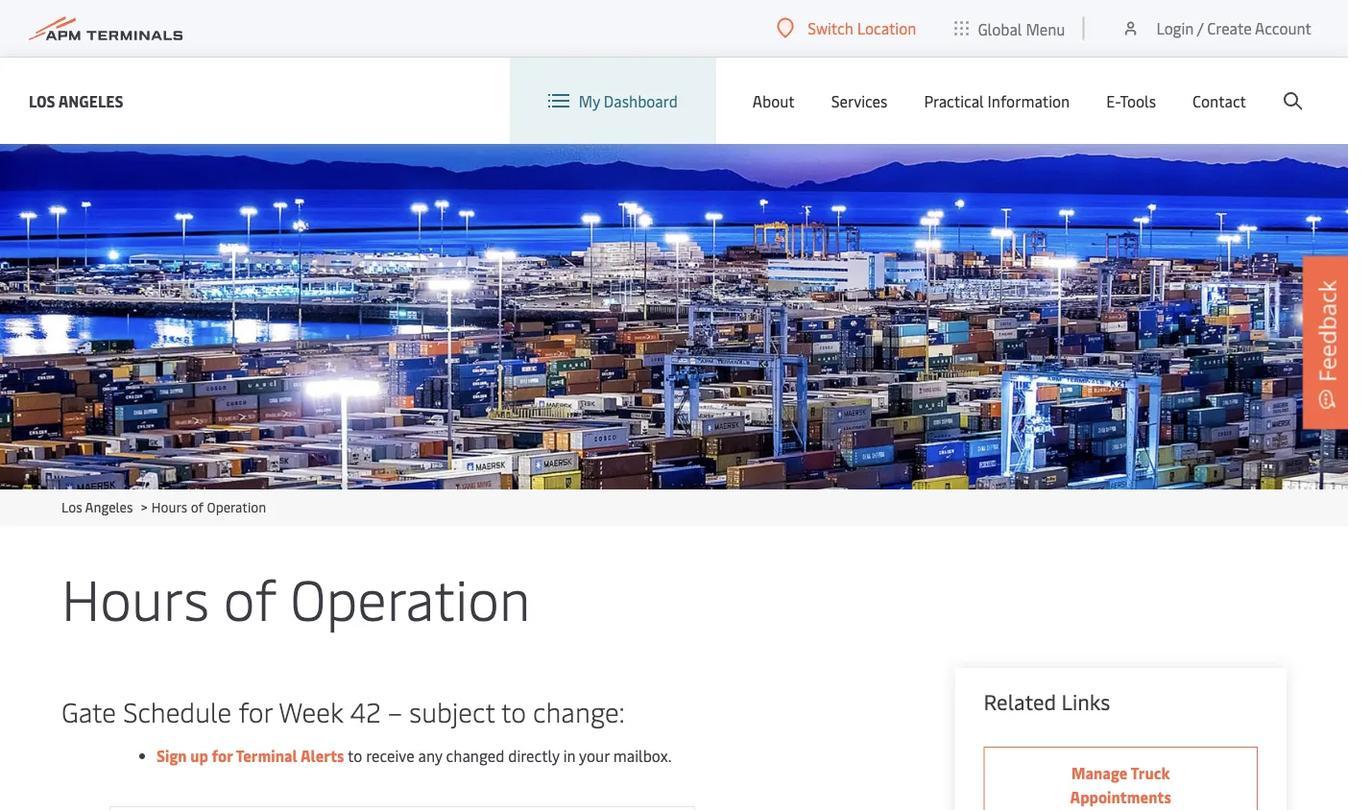 Task type: locate. For each thing, give the bounding box(es) containing it.
hours
[[152, 498, 188, 516], [61, 559, 209, 635]]

dashboard
[[604, 91, 678, 111]]

sign up for terminal alerts to receive any changed directly in your mailbox.
[[157, 746, 675, 766]]

hours right >
[[152, 498, 188, 516]]

1 vertical spatial angeles
[[85, 498, 133, 516]]

1 vertical spatial los
[[61, 498, 82, 516]]

los
[[29, 90, 55, 111], [61, 498, 82, 516]]

to
[[501, 693, 526, 729], [348, 746, 362, 766]]

hours down >
[[61, 559, 209, 635]]

contact button
[[1193, 58, 1247, 144]]

feedback
[[1311, 280, 1343, 382]]

los for los angeles > hours of operation
[[61, 498, 82, 516]]

of
[[191, 498, 204, 516], [224, 559, 276, 635]]

my dashboard
[[579, 91, 678, 111]]

los angeles link
[[29, 89, 123, 113], [61, 498, 133, 516]]

appointments
[[1070, 787, 1172, 808]]

truck
[[1131, 763, 1170, 784]]

0 horizontal spatial to
[[348, 746, 362, 766]]

0 horizontal spatial operation
[[207, 498, 266, 516]]

manage truck appointments
[[1070, 763, 1172, 808]]

for right up
[[212, 746, 233, 766]]

0 vertical spatial angeles
[[58, 90, 123, 111]]

to right alerts
[[348, 746, 362, 766]]

global
[[978, 18, 1022, 39]]

about
[[753, 91, 795, 111]]

los angeles > hours of operation
[[61, 498, 266, 516]]

gate
[[61, 693, 116, 729]]

to up directly
[[501, 693, 526, 729]]

angeles for los angeles > hours of operation
[[85, 498, 133, 516]]

links
[[1062, 688, 1111, 716]]

angeles
[[58, 90, 123, 111], [85, 498, 133, 516]]

create
[[1208, 18, 1252, 38]]

contact
[[1193, 91, 1247, 111]]

about button
[[753, 58, 795, 144]]

1 vertical spatial los angeles link
[[61, 498, 133, 516]]

0 vertical spatial los
[[29, 90, 55, 111]]

1 horizontal spatial for
[[239, 693, 273, 729]]

location
[[857, 18, 917, 38]]

–
[[388, 693, 403, 729]]

1 horizontal spatial of
[[224, 559, 276, 635]]

1 vertical spatial for
[[212, 746, 233, 766]]

for up sign up for terminal alerts link
[[239, 693, 273, 729]]

0 vertical spatial of
[[191, 498, 204, 516]]

/
[[1197, 18, 1204, 38]]

switch location button
[[777, 18, 917, 39]]

1 vertical spatial operation
[[290, 559, 531, 635]]

1 horizontal spatial los
[[61, 498, 82, 516]]

menu
[[1026, 18, 1066, 39]]

1 vertical spatial of
[[224, 559, 276, 635]]

e-tools button
[[1107, 58, 1156, 144]]

0 horizontal spatial for
[[212, 746, 233, 766]]

change:
[[533, 693, 625, 729]]

account
[[1255, 18, 1312, 38]]

in
[[563, 746, 576, 766]]

terminal
[[236, 746, 298, 766]]

operation
[[207, 498, 266, 516], [290, 559, 531, 635]]

practical
[[924, 91, 984, 111]]

for
[[239, 693, 273, 729], [212, 746, 233, 766]]

any
[[418, 746, 442, 766]]

related
[[984, 688, 1057, 716]]

login
[[1157, 18, 1194, 38]]

1 horizontal spatial to
[[501, 693, 526, 729]]

global menu
[[978, 18, 1066, 39]]

related links
[[984, 688, 1111, 716]]

switch
[[808, 18, 854, 38]]

0 horizontal spatial los
[[29, 90, 55, 111]]

0 vertical spatial hours
[[152, 498, 188, 516]]

1 vertical spatial hours
[[61, 559, 209, 635]]

global menu button
[[936, 0, 1085, 57]]

0 vertical spatial operation
[[207, 498, 266, 516]]

42
[[350, 693, 381, 729]]

tools
[[1120, 91, 1156, 111]]

0 vertical spatial for
[[239, 693, 273, 729]]

alerts
[[301, 746, 344, 766]]



Task type: vqa. For each thing, say whether or not it's contained in the screenshot.
ANGELES associated with Los Angeles
yes



Task type: describe. For each thing, give the bounding box(es) containing it.
your
[[579, 746, 610, 766]]

los for los angeles
[[29, 90, 55, 111]]

practical information button
[[924, 58, 1070, 144]]

information
[[988, 91, 1070, 111]]

1 vertical spatial to
[[348, 746, 362, 766]]

>
[[141, 498, 148, 516]]

sign
[[157, 746, 187, 766]]

hours of operation image
[[0, 144, 1348, 490]]

gate schedule for week 42 – subject to change:
[[61, 693, 625, 729]]

week
[[279, 693, 343, 729]]

e-
[[1107, 91, 1120, 111]]

feedback button
[[1303, 256, 1348, 429]]

schedule
[[123, 693, 232, 729]]

services button
[[831, 58, 888, 144]]

directly
[[508, 746, 560, 766]]

1 horizontal spatial operation
[[290, 559, 531, 635]]

0 vertical spatial to
[[501, 693, 526, 729]]

los angeles
[[29, 90, 123, 111]]

manage
[[1072, 763, 1128, 784]]

sign up for terminal alerts link
[[157, 746, 344, 766]]

login / create account link
[[1121, 0, 1312, 57]]

my dashboard button
[[548, 58, 678, 144]]

0 vertical spatial los angeles link
[[29, 89, 123, 113]]

subject
[[409, 693, 495, 729]]

hours of operation
[[61, 559, 531, 635]]

practical information
[[924, 91, 1070, 111]]

changed
[[446, 746, 505, 766]]

my
[[579, 91, 600, 111]]

manage truck appointments link
[[984, 747, 1258, 811]]

e-tools
[[1107, 91, 1156, 111]]

angeles for los angeles
[[58, 90, 123, 111]]

for for terminal
[[212, 746, 233, 766]]

for for week
[[239, 693, 273, 729]]

up
[[190, 746, 208, 766]]

0 horizontal spatial of
[[191, 498, 204, 516]]

mailbox.
[[613, 746, 671, 766]]

switch location
[[808, 18, 917, 38]]

login / create account
[[1157, 18, 1312, 38]]

receive
[[366, 746, 415, 766]]

services
[[831, 91, 888, 111]]



